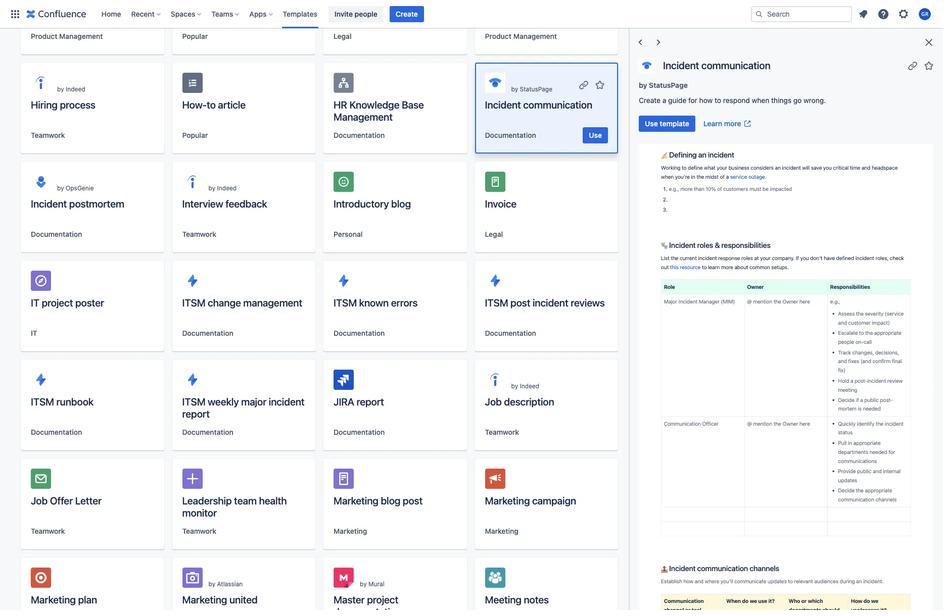 Task type: vqa. For each thing, say whether or not it's contained in the screenshot.
the topmost Close button
no



Task type: describe. For each thing, give the bounding box(es) containing it.
go
[[794, 96, 802, 105]]

templates link
[[280, 6, 321, 22]]

by atlassian
[[209, 581, 243, 589]]

2 horizontal spatial share link image
[[907, 59, 919, 72]]

use for documentation
[[589, 131, 602, 140]]

documentation for hr knowledge base management
[[334, 131, 385, 140]]

description
[[504, 397, 555, 408]]

itsm for itsm change management
[[182, 297, 206, 309]]

campaign
[[533, 496, 577, 507]]

marketing for marketing united
[[182, 595, 227, 606]]

weekly
[[208, 397, 239, 408]]

leadership team health monitor
[[182, 496, 287, 519]]

monitor
[[182, 508, 217, 519]]

1 horizontal spatial by statuspage
[[639, 81, 688, 90]]

invite
[[335, 9, 353, 18]]

2 horizontal spatial management
[[514, 32, 557, 40]]

2 horizontal spatial incident
[[664, 59, 700, 71]]

1 horizontal spatial to
[[715, 96, 722, 105]]

marketing campaign
[[485, 496, 577, 507]]

notification icon image
[[858, 8, 870, 20]]

0 horizontal spatial star incident communication image
[[594, 79, 606, 91]]

team
[[234, 496, 257, 507]]

recent button
[[128, 6, 165, 22]]

project for master
[[367, 595, 399, 606]]

marketing plan
[[31, 595, 97, 606]]

1 popular button from the top
[[182, 31, 208, 41]]

settings icon image
[[898, 8, 910, 20]]

hiring process
[[31, 99, 96, 111]]

0 horizontal spatial statuspage
[[520, 85, 553, 93]]

documentation for incident postmortem
[[31, 230, 82, 239]]

template
[[660, 119, 690, 128]]

indeed for process
[[66, 85, 85, 93]]

opsgenie
[[66, 185, 94, 192]]

project for it
[[42, 297, 73, 309]]

by indeed for process
[[57, 85, 85, 93]]

by for marketing united
[[209, 581, 216, 589]]

incident postmortem
[[31, 198, 124, 210]]

offer
[[50, 496, 73, 507]]

apps
[[250, 9, 267, 18]]

letter
[[75, 496, 102, 507]]

marketing united
[[182, 595, 258, 606]]

marketing button for marketing campaign
[[485, 527, 519, 537]]

learn
[[704, 119, 723, 128]]

guide
[[669, 96, 687, 105]]

meeting
[[485, 595, 522, 606]]

article
[[218, 99, 246, 111]]

by mural
[[360, 581, 385, 589]]

job for job description
[[485, 397, 502, 408]]

close image
[[924, 36, 936, 49]]

change
[[208, 297, 241, 309]]

personal
[[334, 230, 363, 239]]

1 horizontal spatial legal
[[485, 230, 503, 239]]

documentation for itsm weekly major incident report
[[182, 428, 234, 437]]

learn more
[[704, 119, 742, 128]]

incident inside itsm weekly major incident report
[[269, 397, 305, 408]]

personal button
[[334, 230, 363, 240]]

templates
[[283, 9, 318, 18]]

invite people button
[[329, 6, 384, 22]]

introductory blog
[[334, 198, 411, 210]]

interview
[[182, 198, 223, 210]]

0 horizontal spatial management
[[59, 32, 103, 40]]

mural
[[369, 581, 385, 589]]

documentation button for jira report
[[334, 428, 385, 438]]

your profile and preferences image
[[919, 8, 932, 20]]

errors
[[391, 297, 418, 309]]

blog for introductory
[[391, 198, 411, 210]]

itsm weekly major incident report
[[182, 397, 305, 420]]

incident for statuspage
[[485, 99, 521, 111]]

marketing for marketing plan
[[31, 595, 76, 606]]

1 product management from the left
[[31, 32, 103, 40]]

runbook
[[56, 397, 94, 408]]

people
[[355, 9, 378, 18]]

hr knowledge base management
[[334, 99, 424, 123]]

home link
[[98, 6, 124, 22]]

how-
[[182, 99, 207, 111]]

use template
[[645, 119, 690, 128]]

next template image
[[653, 36, 665, 49]]

by for interview feedback
[[209, 185, 216, 192]]

it for it
[[31, 329, 37, 338]]

major
[[241, 397, 267, 408]]

use button for product management
[[129, 28, 154, 45]]

itsm for itsm runbook
[[31, 397, 54, 408]]

jira
[[334, 397, 355, 408]]

use inside button
[[645, 119, 658, 128]]

atlassian
[[217, 581, 243, 589]]

by for hiring process
[[57, 85, 64, 93]]

1 vertical spatial share link image
[[578, 79, 590, 91]]

base
[[402, 99, 424, 111]]

create link
[[390, 6, 424, 22]]

1 horizontal spatial statuspage
[[649, 81, 688, 90]]

notes
[[524, 595, 549, 606]]

create for create a guide for how to respond when things go wrong.
[[639, 96, 661, 105]]

documentation button for itsm runbook
[[31, 428, 82, 438]]

marketing button for marketing blog post
[[334, 527, 367, 537]]

management inside the hr knowledge base management
[[334, 111, 393, 123]]

more
[[725, 119, 742, 128]]

2 product management from the left
[[485, 32, 557, 40]]

search image
[[756, 10, 764, 18]]

documentation button for hr knowledge base management
[[334, 130, 385, 141]]

teams
[[212, 9, 233, 18]]

it project poster
[[31, 297, 104, 309]]

teams button
[[209, 6, 243, 22]]

1 popular from the top
[[182, 32, 208, 40]]

by for incident communication
[[512, 85, 519, 93]]

learn more link
[[698, 116, 758, 132]]

documentation button for itsm change management
[[182, 329, 234, 339]]

invoice
[[485, 198, 517, 210]]

previous template image
[[635, 36, 647, 49]]

use for popular
[[286, 32, 299, 40]]

poster
[[75, 297, 104, 309]]

0 vertical spatial star incident communication image
[[924, 59, 936, 72]]

master
[[334, 595, 365, 606]]

banner containing home
[[0, 0, 944, 28]]

2 product from the left
[[485, 32, 512, 40]]

for
[[689, 96, 698, 105]]

marketing blog post
[[334, 496, 423, 507]]



Task type: locate. For each thing, give the bounding box(es) containing it.
indeed up the interview feedback
[[217, 185, 237, 192]]

itsm change management
[[182, 297, 303, 309]]

united
[[230, 595, 258, 606]]

0 vertical spatial popular
[[182, 32, 208, 40]]

legal
[[334, 32, 352, 40], [485, 230, 503, 239]]

when
[[752, 96, 770, 105]]

1 vertical spatial communication
[[524, 99, 593, 111]]

1 vertical spatial it
[[31, 329, 37, 338]]

job left description
[[485, 397, 502, 408]]

1 horizontal spatial indeed
[[217, 185, 237, 192]]

1 it from the top
[[31, 297, 39, 309]]

respond
[[724, 96, 750, 105]]

0 horizontal spatial share link image
[[427, 178, 439, 190]]

0 vertical spatial incident
[[533, 297, 569, 309]]

1 vertical spatial post
[[403, 496, 423, 507]]

create
[[396, 9, 418, 18], [639, 96, 661, 105]]

a
[[663, 96, 667, 105]]

indeed
[[66, 85, 85, 93], [217, 185, 237, 192], [520, 383, 540, 390]]

to right how
[[715, 96, 722, 105]]

teamwork for job description
[[485, 428, 519, 437]]

teamwork button for hiring process
[[31, 130, 65, 141]]

0 horizontal spatial by indeed
[[57, 85, 85, 93]]

documentation for itsm change management
[[182, 329, 234, 338]]

confluence image
[[26, 8, 86, 20], [26, 8, 86, 20]]

0 vertical spatial legal
[[334, 32, 352, 40]]

0 horizontal spatial product
[[31, 32, 57, 40]]

1 horizontal spatial marketing button
[[485, 527, 519, 537]]

jira report
[[334, 397, 384, 408]]

teamwork for leadership team health monitor
[[182, 528, 217, 536]]

1 horizontal spatial product management
[[485, 32, 557, 40]]

documentation for itsm post incident reviews
[[485, 329, 537, 338]]

use template button
[[639, 116, 696, 132]]

2 it from the top
[[31, 329, 37, 338]]

teamwork down 'job description'
[[485, 428, 519, 437]]

2 horizontal spatial by indeed
[[512, 383, 540, 390]]

1 horizontal spatial star incident communication image
[[924, 59, 936, 72]]

1 vertical spatial incident communication
[[485, 99, 593, 111]]

1 horizontal spatial by indeed
[[209, 185, 237, 192]]

process
[[60, 99, 96, 111]]

1 vertical spatial incident
[[269, 397, 305, 408]]

plan
[[78, 595, 97, 606]]

documentation button for itsm known errors
[[334, 329, 385, 339]]

it up the it button
[[31, 297, 39, 309]]

0 vertical spatial blog
[[391, 198, 411, 210]]

it down it project poster
[[31, 329, 37, 338]]

0 vertical spatial project
[[42, 297, 73, 309]]

create for create
[[396, 9, 418, 18]]

banner
[[0, 0, 944, 28]]

by
[[639, 81, 648, 90], [57, 85, 64, 93], [512, 85, 519, 93], [57, 185, 64, 192], [209, 185, 216, 192], [512, 383, 519, 390], [209, 581, 216, 589], [360, 581, 367, 589]]

documentation
[[334, 607, 402, 611]]

teamwork button for leadership team health monitor
[[182, 527, 217, 537]]

Search field
[[752, 6, 853, 22]]

0 horizontal spatial project
[[42, 297, 73, 309]]

project down mural
[[367, 595, 399, 606]]

itsm for itsm post incident reviews
[[485, 297, 509, 309]]

wrong.
[[804, 96, 827, 105]]

reviews
[[571, 297, 605, 309]]

marketing inside marketing plan button
[[31, 595, 76, 606]]

by for incident postmortem
[[57, 185, 64, 192]]

teamwork button for job offer letter
[[31, 527, 65, 537]]

1 marketing button from the left
[[334, 527, 367, 537]]

itsm for itsm known errors
[[334, 297, 357, 309]]

1 horizontal spatial post
[[511, 297, 531, 309]]

1 horizontal spatial use button
[[280, 28, 305, 45]]

1 horizontal spatial create
[[639, 96, 661, 105]]

by opsgenie
[[57, 185, 94, 192]]

0 horizontal spatial incident communication
[[485, 99, 593, 111]]

0 horizontal spatial by statuspage
[[512, 85, 553, 93]]

by for job description
[[512, 383, 519, 390]]

2 popular button from the top
[[182, 130, 208, 141]]

popular button down how- at top left
[[182, 130, 208, 141]]

job for job offer letter
[[31, 496, 48, 507]]

1 vertical spatial project
[[367, 595, 399, 606]]

1 horizontal spatial product
[[485, 32, 512, 40]]

by statuspage
[[639, 81, 688, 90], [512, 85, 553, 93]]

0 horizontal spatial marketing button
[[334, 527, 367, 537]]

popular down spaces popup button
[[182, 32, 208, 40]]

documentation for jira report
[[334, 428, 385, 437]]

teamwork down interview
[[182, 230, 217, 239]]

teamwork down hiring
[[31, 131, 65, 140]]

0 vertical spatial popular button
[[182, 31, 208, 41]]

job description
[[485, 397, 555, 408]]

use for product management
[[135, 32, 148, 40]]

report right jira
[[357, 397, 384, 408]]

home
[[101, 9, 121, 18]]

create inside global element
[[396, 9, 418, 18]]

job offer letter
[[31, 496, 102, 507]]

share link image
[[907, 59, 919, 72], [578, 79, 590, 91], [427, 178, 439, 190]]

itsm post incident reviews
[[485, 297, 605, 309]]

communication
[[702, 59, 771, 71], [524, 99, 593, 111]]

star introductory blog image
[[443, 178, 455, 190]]

1 horizontal spatial management
[[334, 111, 393, 123]]

create left a
[[639, 96, 661, 105]]

indeed for description
[[520, 383, 540, 390]]

feedback
[[226, 198, 267, 210]]

1 vertical spatial popular
[[182, 131, 208, 140]]

use button
[[129, 28, 154, 45], [280, 28, 305, 45], [583, 127, 608, 144]]

use
[[135, 32, 148, 40], [286, 32, 299, 40], [645, 119, 658, 128], [589, 131, 602, 140]]

create a guide for how to respond when things go wrong.
[[639, 96, 827, 105]]

project left poster
[[42, 297, 73, 309]]

1 horizontal spatial share link image
[[578, 79, 590, 91]]

use button for popular
[[280, 28, 305, 45]]

1 product from the left
[[31, 32, 57, 40]]

things
[[772, 96, 792, 105]]

documentation button for itsm post incident reviews
[[485, 329, 537, 339]]

invite people
[[335, 9, 378, 18]]

2 vertical spatial share link image
[[427, 178, 439, 190]]

use button for documentation
[[583, 127, 608, 144]]

1 horizontal spatial communication
[[702, 59, 771, 71]]

2 popular from the top
[[182, 131, 208, 140]]

teamwork button down interview
[[182, 230, 217, 240]]

report inside itsm weekly major incident report
[[182, 409, 210, 420]]

2 vertical spatial indeed
[[520, 383, 540, 390]]

0 vertical spatial create
[[396, 9, 418, 18]]

by indeed up the interview feedback
[[209, 185, 237, 192]]

marketing
[[334, 496, 379, 507], [485, 496, 530, 507], [334, 528, 367, 536], [485, 528, 519, 536], [31, 595, 76, 606], [182, 595, 227, 606]]

1 vertical spatial indeed
[[217, 185, 237, 192]]

how-to article
[[182, 99, 246, 111]]

spaces
[[171, 9, 195, 18]]

by indeed
[[57, 85, 85, 93], [209, 185, 237, 192], [512, 383, 540, 390]]

recent
[[131, 9, 155, 18]]

statuspage
[[649, 81, 688, 90], [520, 85, 553, 93]]

0 horizontal spatial product management
[[31, 32, 103, 40]]

itsm
[[182, 297, 206, 309], [334, 297, 357, 309], [485, 297, 509, 309], [31, 397, 54, 408], [182, 397, 206, 408]]

legal down invite
[[334, 32, 352, 40]]

to
[[715, 96, 722, 105], [207, 99, 216, 111]]

popular
[[182, 32, 208, 40], [182, 131, 208, 140]]

marketing for marketing blog post
[[334, 496, 379, 507]]

itsm for itsm weekly major incident report
[[182, 397, 206, 408]]

indeed for feedback
[[217, 185, 237, 192]]

1 vertical spatial incident
[[485, 99, 521, 111]]

0 vertical spatial report
[[357, 397, 384, 408]]

0 vertical spatial post
[[511, 297, 531, 309]]

documentation button
[[334, 130, 385, 141], [485, 130, 537, 141], [31, 230, 82, 240], [182, 329, 234, 339], [334, 329, 385, 339], [485, 329, 537, 339], [31, 428, 82, 438], [182, 428, 234, 438], [334, 428, 385, 438]]

how
[[700, 96, 713, 105]]

apps button
[[247, 6, 277, 22]]

1 vertical spatial by indeed
[[209, 185, 237, 192]]

project
[[42, 297, 73, 309], [367, 595, 399, 606]]

it button
[[31, 329, 37, 339]]

0 horizontal spatial communication
[[524, 99, 593, 111]]

0 horizontal spatial use button
[[129, 28, 154, 45]]

marketing for marketing campaign
[[485, 496, 530, 507]]

by indeed up description
[[512, 383, 540, 390]]

incident
[[664, 59, 700, 71], [485, 99, 521, 111], [31, 198, 67, 210]]

teamwork button for job description
[[485, 428, 519, 438]]

interview feedback
[[182, 198, 267, 210]]

popular button down spaces popup button
[[182, 31, 208, 41]]

0 horizontal spatial create
[[396, 9, 418, 18]]

1 vertical spatial blog
[[381, 496, 401, 507]]

2 horizontal spatial indeed
[[520, 383, 540, 390]]

legal down invoice
[[485, 230, 503, 239]]

teamwork down offer
[[31, 528, 65, 536]]

knowledge
[[350, 99, 400, 111]]

0 horizontal spatial post
[[403, 496, 423, 507]]

popular down how- at top left
[[182, 131, 208, 140]]

spaces button
[[168, 6, 206, 22]]

0 vertical spatial job
[[485, 397, 502, 408]]

marketing button down the marketing blog post
[[334, 527, 367, 537]]

0 vertical spatial indeed
[[66, 85, 85, 93]]

teamwork button down offer
[[31, 527, 65, 537]]

1 horizontal spatial project
[[367, 595, 399, 606]]

documentation
[[334, 131, 385, 140], [485, 131, 537, 140], [31, 230, 82, 239], [182, 329, 234, 338], [334, 329, 385, 338], [485, 329, 537, 338], [31, 428, 82, 437], [182, 428, 234, 437], [334, 428, 385, 437]]

1 vertical spatial report
[[182, 409, 210, 420]]

2 horizontal spatial use button
[[583, 127, 608, 144]]

0 horizontal spatial to
[[207, 99, 216, 111]]

teamwork for hiring process
[[31, 131, 65, 140]]

job left offer
[[31, 496, 48, 507]]

marketing button down marketing campaign
[[485, 527, 519, 537]]

0 vertical spatial it
[[31, 297, 39, 309]]

help icon image
[[878, 8, 890, 20]]

health
[[259, 496, 287, 507]]

blog
[[391, 198, 411, 210], [381, 496, 401, 507]]

teamwork for job offer letter
[[31, 528, 65, 536]]

appswitcher icon image
[[9, 8, 21, 20]]

postmortem
[[69, 198, 124, 210]]

1 vertical spatial create
[[639, 96, 661, 105]]

0 horizontal spatial indeed
[[66, 85, 85, 93]]

documentation button for incident postmortem
[[31, 230, 82, 240]]

teamwork button
[[31, 130, 65, 141], [182, 230, 217, 240], [485, 428, 519, 438], [31, 527, 65, 537], [182, 527, 217, 537]]

teamwork button down monitor
[[182, 527, 217, 537]]

0 vertical spatial incident communication
[[664, 59, 771, 71]]

to left 'article'
[[207, 99, 216, 111]]

hr
[[334, 99, 347, 111]]

1 horizontal spatial job
[[485, 397, 502, 408]]

incident left 'reviews'
[[533, 297, 569, 309]]

marketing plan button
[[21, 558, 164, 611]]

star incident communication image
[[924, 59, 936, 72], [594, 79, 606, 91]]

indeed up process
[[66, 85, 85, 93]]

legal button
[[324, 0, 467, 55], [334, 31, 352, 41], [485, 230, 503, 240]]

0 horizontal spatial legal
[[334, 32, 352, 40]]

teamwork button down hiring
[[31, 130, 65, 141]]

0 horizontal spatial incident
[[269, 397, 305, 408]]

0 vertical spatial communication
[[702, 59, 771, 71]]

job
[[485, 397, 502, 408], [31, 496, 48, 507]]

1 horizontal spatial report
[[357, 397, 384, 408]]

0 horizontal spatial incident
[[31, 198, 67, 210]]

0 vertical spatial share link image
[[907, 59, 919, 72]]

teamwork button down 'job description'
[[485, 428, 519, 438]]

master project documentation
[[334, 595, 402, 611]]

product
[[31, 32, 57, 40], [485, 32, 512, 40]]

2 vertical spatial incident
[[31, 198, 67, 210]]

2 vertical spatial by indeed
[[512, 383, 540, 390]]

1 horizontal spatial incident
[[485, 99, 521, 111]]

1 horizontal spatial incident communication
[[664, 59, 771, 71]]

1 vertical spatial job
[[31, 496, 48, 507]]

1 vertical spatial legal
[[485, 230, 503, 239]]

indeed up description
[[520, 383, 540, 390]]

meeting notes button
[[475, 558, 619, 611]]

documentation for itsm runbook
[[31, 428, 82, 437]]

teamwork
[[31, 131, 65, 140], [182, 230, 217, 239], [485, 428, 519, 437], [31, 528, 65, 536], [182, 528, 217, 536]]

1 horizontal spatial incident
[[533, 297, 569, 309]]

by indeed up process
[[57, 85, 85, 93]]

0 horizontal spatial job
[[31, 496, 48, 507]]

blog for marketing
[[381, 496, 401, 507]]

create right the people
[[396, 9, 418, 18]]

teamwork down monitor
[[182, 528, 217, 536]]

incident right major in the left of the page
[[269, 397, 305, 408]]

it for it project poster
[[31, 297, 39, 309]]

by indeed for feedback
[[209, 185, 237, 192]]

management
[[243, 297, 303, 309]]

itsm runbook
[[31, 397, 94, 408]]

teamwork button for interview feedback
[[182, 230, 217, 240]]

2 marketing button from the left
[[485, 527, 519, 537]]

hiring
[[31, 99, 58, 111]]

leadership
[[182, 496, 232, 507]]

project inside master project documentation
[[367, 595, 399, 606]]

by for master project documentation
[[360, 581, 367, 589]]

report down 'weekly'
[[182, 409, 210, 420]]

documentation button for itsm weekly major incident report
[[182, 428, 234, 438]]

0 vertical spatial by indeed
[[57, 85, 85, 93]]

1 vertical spatial popular button
[[182, 130, 208, 141]]

incident for opsgenie
[[31, 198, 67, 210]]

global element
[[6, 0, 750, 28]]

0 horizontal spatial report
[[182, 409, 210, 420]]

itsm inside itsm weekly major incident report
[[182, 397, 206, 408]]

itsm known errors
[[334, 297, 418, 309]]

known
[[359, 297, 389, 309]]

teamwork for interview feedback
[[182, 230, 217, 239]]

documentation for itsm known errors
[[334, 329, 385, 338]]

incident communication
[[664, 59, 771, 71], [485, 99, 593, 111]]

0 vertical spatial incident
[[664, 59, 700, 71]]

1 vertical spatial star incident communication image
[[594, 79, 606, 91]]

marketing button
[[334, 527, 367, 537], [485, 527, 519, 537]]

introductory
[[334, 198, 389, 210]]

by indeed for description
[[512, 383, 540, 390]]

meeting notes
[[485, 595, 549, 606]]



